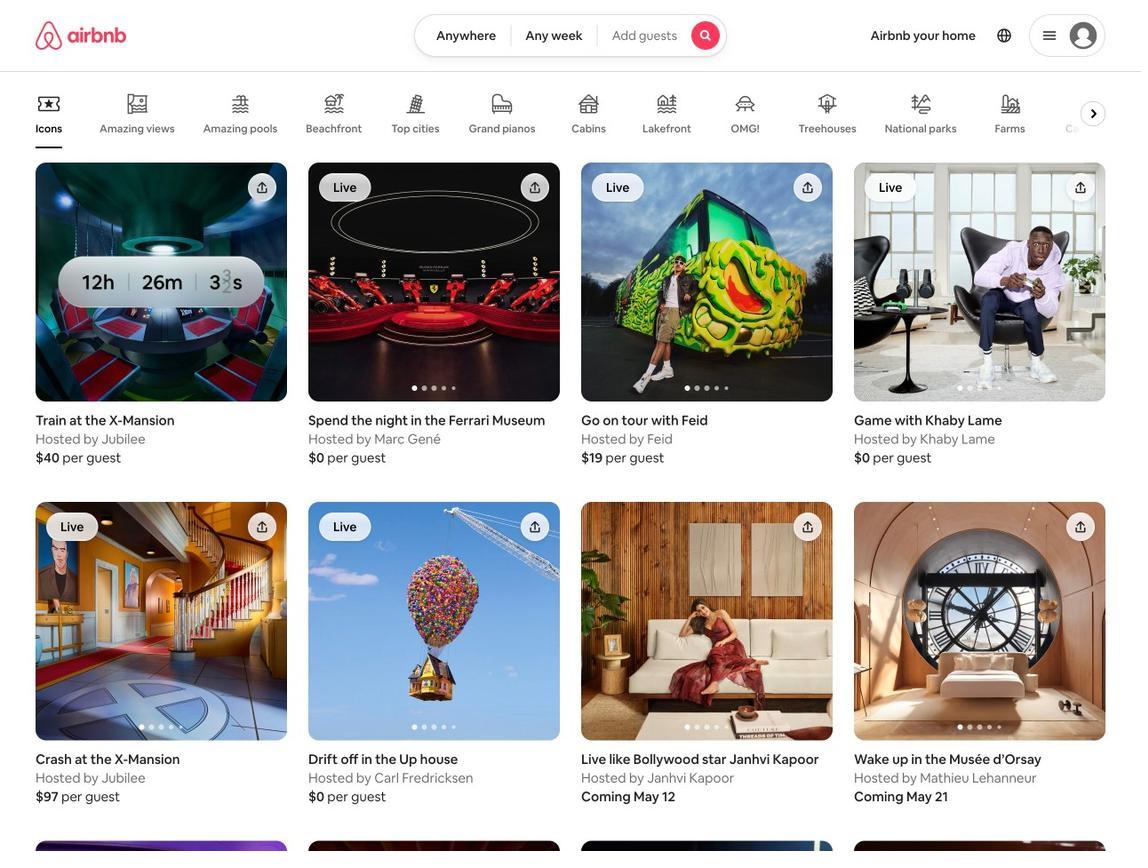 Task type: vqa. For each thing, say whether or not it's contained in the screenshot.
PROFILE element
yes



Task type: locate. For each thing, give the bounding box(es) containing it.
None search field
[[414, 14, 727, 57]]

group
[[36, 79, 1114, 148], [36, 163, 287, 402], [309, 163, 560, 402], [581, 163, 833, 402], [854, 163, 1106, 402], [36, 502, 287, 741], [309, 502, 560, 741], [581, 502, 833, 741], [854, 502, 1106, 741]]



Task type: describe. For each thing, give the bounding box(es) containing it.
profile element
[[749, 0, 1106, 71]]



